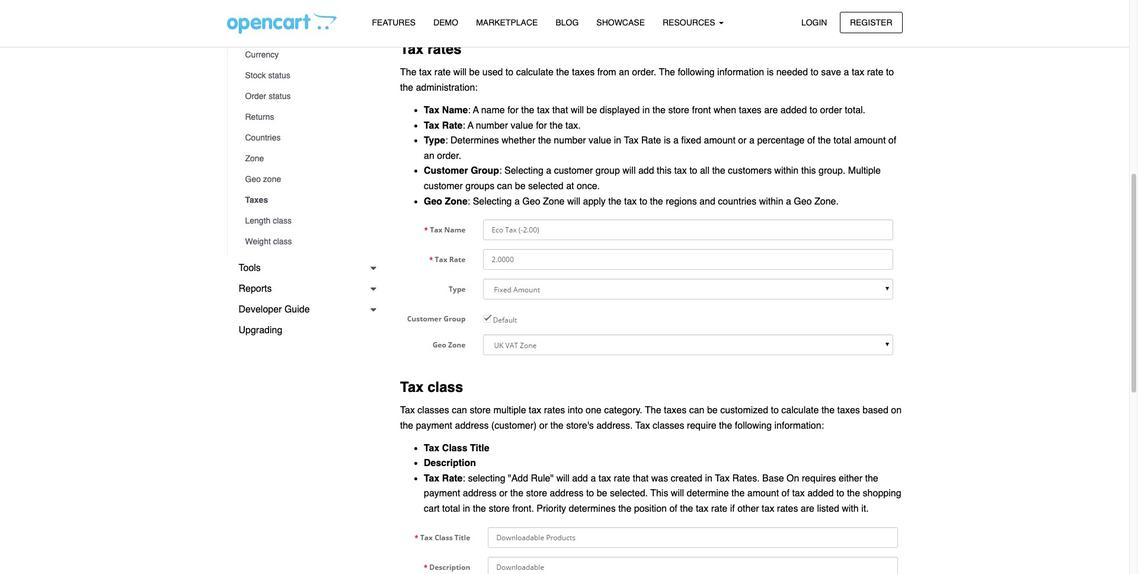 Task type: vqa. For each thing, say whether or not it's contained in the screenshot.


Task type: describe. For each thing, give the bounding box(es) containing it.
tax down tax rates
[[419, 67, 432, 78]]

: down groups
[[468, 196, 470, 207]]

can inside : selecting a customer group will add this tax to all the customers within this group. multiple customer groups can be selected at once.
[[497, 181, 513, 192]]

rate right the save
[[867, 67, 884, 78]]

multiple
[[494, 405, 526, 416]]

the up whether
[[521, 105, 535, 116]]

: left name
[[468, 105, 471, 116]]

blog
[[556, 18, 579, 27]]

will down the at
[[567, 196, 581, 207]]

tax right other
[[762, 503, 775, 514]]

: determines whether the number value in tax rate is a fixed amount or a percentage of the total amount of an order.
[[424, 135, 897, 161]]

: inside : determines whether the number value in tax rate is a fixed amount or a percentage of the total amount of an order.
[[445, 135, 448, 146]]

resources
[[663, 18, 718, 27]]

or inside : determines whether the number value in tax rate is a fixed amount or a percentage of the total amount of an order.
[[739, 135, 747, 146]]

description
[[424, 458, 476, 469]]

address.
[[597, 420, 633, 431]]

length class
[[245, 216, 292, 225]]

0 horizontal spatial rates
[[428, 41, 462, 58]]

tax right the save
[[852, 67, 865, 78]]

payment inside tax classes can store multiple tax rates into one category. the taxes can be customized to calculate the taxes based on the payment address (customer) or the store's address. tax classes require the following information:
[[416, 420, 453, 431]]

selected.
[[610, 488, 648, 499]]

order status link
[[233, 86, 383, 107]]

geo inside 'link'
[[245, 174, 261, 184]]

developer guide
[[239, 304, 310, 315]]

determines
[[569, 503, 616, 514]]

percentage
[[758, 135, 805, 146]]

used
[[483, 67, 503, 78]]

the left the tax. on the top
[[550, 120, 563, 131]]

be inside : selecting a customer group will add this tax to all the customers within this group. multiple customer groups can be selected at once.
[[515, 181, 526, 192]]

the down determine
[[680, 503, 694, 514]]

based
[[863, 405, 889, 416]]

tax inside : selecting "add rule" will add a tax rate that was created in tax rates. base on requires either the payment address or the store address to be selected. this will determine the amount of tax added to the shopping cart total in the store front. priority determines the position of the tax rate if other tax rates are listed with it.
[[715, 473, 730, 484]]

order. inside : determines whether the number value in tax rate is a fixed amount or a percentage of the total amount of an order.
[[437, 150, 462, 161]]

class
[[442, 443, 468, 453]]

be inside the tax rate will be used to calculate the taxes from an order. the following information is needed to save a tax rate to the administration:
[[469, 67, 480, 78]]

returns
[[245, 112, 274, 122]]

to up determines
[[586, 488, 594, 499]]

the down "add
[[511, 488, 524, 499]]

order. inside the tax rate will be used to calculate the taxes from an order. the following information is needed to save a tax rate to the administration:
[[632, 67, 657, 78]]

when
[[714, 105, 737, 116]]

0 horizontal spatial amount
[[704, 135, 736, 146]]

once.
[[577, 181, 600, 192]]

resources link
[[654, 12, 733, 33]]

zone.
[[815, 196, 839, 207]]

name
[[481, 105, 505, 116]]

tax.
[[566, 120, 581, 131]]

class for length class
[[273, 216, 292, 225]]

class for tax class
[[428, 379, 463, 395]]

the down selecting
[[473, 503, 486, 514]]

address down selecting
[[463, 488, 497, 499]]

the up shopping
[[866, 473, 879, 484]]

2 this from the left
[[802, 166, 816, 176]]

taxes left based
[[838, 405, 860, 416]]

group
[[596, 166, 620, 176]]

will inside the tax rate will be used to calculate the taxes from an order. the following information is needed to save a tax rate to the administration:
[[454, 67, 467, 78]]

0 horizontal spatial for
[[508, 105, 519, 116]]

zone link
[[233, 148, 383, 169]]

that inside : selecting "add rule" will add a tax rate that was created in tax rates. base on requires either the payment address or the store address to be selected. this will determine the amount of tax added to the shopping cart total in the store front. priority determines the position of the tax rate if other tax rates are listed with it.
[[633, 473, 649, 484]]

countries
[[718, 196, 757, 207]]

to left the save
[[811, 67, 819, 78]]

base
[[763, 473, 784, 484]]

to right used
[[506, 67, 514, 78]]

features link
[[363, 12, 425, 33]]

type
[[424, 135, 445, 146]]

customers
[[728, 166, 772, 176]]

created
[[671, 473, 703, 484]]

tax inside tax class title description
[[424, 443, 440, 453]]

rates.
[[733, 473, 760, 484]]

the down the tax rate will be used to calculate the taxes from an order. the following information is needed to save a tax rate to the administration:
[[653, 105, 666, 116]]

tax inside tax classes can store multiple tax rates into one category. the taxes can be customized to calculate the taxes based on the payment address (customer) or the store's address. tax classes require the following information:
[[529, 405, 542, 416]]

information:
[[775, 420, 824, 431]]

: selecting "add rule" will add a tax rate that was created in tax rates. base on requires either the payment address or the store address to be selected. this will determine the amount of tax added to the shopping cart total in the store front. priority determines the position of the tax rate if other tax rates are listed with it.
[[424, 473, 902, 514]]

the up tax name : a name for the tax that will be displayed in the store front when taxes are added to order total. tax rate : a number value for the tax.
[[659, 67, 675, 78]]

to down "register" link
[[886, 67, 894, 78]]

following inside the tax rate will be used to calculate the taxes from an order. the following information is needed to save a tax rate to the administration:
[[678, 67, 715, 78]]

(customer)
[[492, 420, 537, 431]]

demo link
[[425, 12, 467, 33]]

determines
[[451, 135, 499, 146]]

store down rule" at the bottom of the page
[[526, 488, 547, 499]]

fixed
[[682, 135, 702, 146]]

a inside : selecting a customer group will add this tax to all the customers within this group. multiple customer groups can be selected at once.
[[546, 166, 552, 176]]

or inside tax classes can store multiple tax rates into one category. the taxes can be customized to calculate the taxes based on the payment address (customer) or the store's address. tax classes require the following information:
[[540, 420, 548, 431]]

guide
[[285, 304, 310, 315]]

order status
[[245, 91, 291, 101]]

tools
[[239, 263, 261, 273]]

one
[[586, 405, 602, 416]]

tax inside : determines whether the number value in tax rate is a fixed amount or a percentage of the total amount of an order.
[[624, 135, 639, 146]]

add inside : selecting "add rule" will add a tax rate that was created in tax rates. base on requires either the payment address or the store address to be selected. this will determine the amount of tax added to the shopping cart total in the store front. priority determines the position of the tax rate if other tax rates are listed with it.
[[572, 473, 588, 484]]

will down created
[[671, 488, 684, 499]]

selecting
[[468, 473, 506, 484]]

the down tax rates
[[400, 67, 417, 78]]

weight class
[[245, 237, 292, 246]]

title
[[470, 443, 490, 453]]

taxes inside the tax rate will be used to calculate the taxes from an order. the following information is needed to save a tax rate to the administration:
[[572, 67, 595, 78]]

number inside : determines whether the number value in tax rate is a fixed amount or a percentage of the total amount of an order.
[[554, 135, 586, 146]]

or inside : selecting "add rule" will add a tax rate that was created in tax rates. base on requires either the payment address or the store address to be selected. this will determine the amount of tax added to the shopping cart total in the store front. priority determines the position of the tax rate if other tax rates are listed with it.
[[499, 488, 508, 499]]

amount inside : selecting "add rule" will add a tax rate that was created in tax rates. base on requires either the payment address or the store address to be selected. this will determine the amount of tax added to the shopping cart total in the store front. priority determines the position of the tax rate if other tax rates are listed with it.
[[748, 488, 779, 499]]

calculate inside tax classes can store multiple tax rates into one category. the taxes can be customized to calculate the taxes based on the payment address (customer) or the store's address. tax classes require the following information:
[[782, 405, 819, 416]]

tax inside tax name : a name for the tax that will be displayed in the store front when taxes are added to order total. tax rate : a number value for the tax.
[[537, 105, 550, 116]]

0 vertical spatial classes
[[418, 405, 449, 416]]

add inside : selecting a customer group will add this tax to all the customers within this group. multiple customer groups can be selected at once.
[[639, 166, 655, 176]]

tax down : selecting a customer group will add this tax to all the customers within this group. multiple customer groups can be selected at once.
[[624, 196, 637, 207]]

developer guide link
[[227, 299, 383, 320]]

store inside tax classes can store multiple tax rates into one category. the taxes can be customized to calculate the taxes based on the payment address (customer) or the store's address. tax classes require the following information:
[[470, 405, 491, 416]]

administration:
[[416, 82, 478, 93]]

require
[[687, 420, 717, 431]]

tax rate
[[424, 473, 463, 484]]

taxes right category.
[[664, 405, 687, 416]]

rate up selected.
[[614, 473, 631, 484]]

countries
[[245, 133, 281, 142]]

group
[[471, 166, 499, 176]]

2 horizontal spatial amount
[[855, 135, 886, 146]]

showcase
[[597, 18, 645, 27]]

2 horizontal spatial zone
[[543, 196, 565, 207]]

from
[[598, 67, 617, 78]]

1 horizontal spatial zone
[[445, 196, 468, 207]]

the down selected.
[[619, 503, 632, 514]]

groups
[[466, 181, 495, 192]]

currency
[[245, 50, 279, 59]]

name
[[442, 105, 468, 116]]

displayed
[[600, 105, 640, 116]]

1 vertical spatial a
[[468, 120, 474, 131]]

to down : selecting a customer group will add this tax to all the customers within this group. multiple customer groups can be selected at once.
[[640, 196, 648, 207]]

within inside : selecting a customer group will add this tax to all the customers within this group. multiple customer groups can be selected at once.
[[775, 166, 799, 176]]

1 vertical spatial selecting
[[473, 196, 512, 207]]

tax class
[[400, 379, 463, 395]]

multiple
[[849, 166, 881, 176]]

currency link
[[233, 44, 383, 65]]

developer
[[239, 304, 282, 315]]

to inside : selecting a customer group will add this tax to all the customers within this group. multiple customer groups can be selected at once.
[[690, 166, 698, 176]]

login
[[802, 17, 828, 27]]

are inside tax name : a name for the tax that will be displayed in the store front when taxes are added to order total. tax rate : a number value for the tax.
[[765, 105, 778, 116]]

to inside tax classes can store multiple tax rates into one category. the taxes can be customized to calculate the taxes based on the payment address (customer) or the store's address. tax classes require the following information:
[[771, 405, 779, 416]]

added inside tax name : a name for the tax that will be displayed in the store front when taxes are added to order total. tax rate : a number value for the tax.
[[781, 105, 807, 116]]

store
[[245, 8, 265, 18]]

the inside : selecting a customer group will add this tax to all the customers within this group. multiple customer groups can be selected at once.
[[713, 166, 726, 176]]

"add
[[508, 473, 529, 484]]

login link
[[792, 12, 838, 33]]

added inside : selecting "add rule" will add a tax rate that was created in tax rates. base on requires either the payment address or the store address to be selected. this will determine the amount of tax added to the shopping cart total in the store front. priority determines the position of the tax rate if other tax rates are listed with it.
[[808, 488, 834, 499]]

was
[[652, 473, 668, 484]]

regions
[[666, 196, 697, 207]]

0 horizontal spatial can
[[452, 405, 467, 416]]

register link
[[840, 12, 903, 33]]

language link
[[233, 24, 383, 44]]

tax down determine
[[696, 503, 709, 514]]

in inside tax name : a name for the tax that will be displayed in the store front when taxes are added to order total. tax rate : a number value for the tax.
[[643, 105, 650, 116]]

marketplace link
[[467, 12, 547, 33]]

will right rule" at the bottom of the page
[[557, 473, 570, 484]]

geo zone
[[245, 174, 281, 184]]

tax down on
[[793, 488, 805, 499]]

: inside : selecting "add rule" will add a tax rate that was created in tax rates. base on requires either the payment address or the store address to be selected. this will determine the amount of tax added to the shopping cart total in the store front. priority determines the position of the tax rate if other tax rates are listed with it.
[[463, 473, 466, 484]]

following inside tax classes can store multiple tax rates into one category. the taxes can be customized to calculate the taxes based on the payment address (customer) or the store's address. tax classes require the following information:
[[735, 420, 772, 431]]

other
[[738, 503, 759, 514]]

0 vertical spatial a
[[473, 105, 479, 116]]



Task type: locate. For each thing, give the bounding box(es) containing it.
0 horizontal spatial add
[[572, 473, 588, 484]]

the up if
[[732, 488, 745, 499]]

1 vertical spatial classes
[[653, 420, 685, 431]]

0 horizontal spatial an
[[424, 150, 435, 161]]

rate left if
[[711, 503, 728, 514]]

1 vertical spatial rate
[[642, 135, 662, 146]]

calculate inside the tax rate will be used to calculate the taxes from an order. the following information is needed to save a tax rate to the administration:
[[516, 67, 554, 78]]

1 vertical spatial that
[[633, 473, 649, 484]]

1 vertical spatial calculate
[[782, 405, 819, 416]]

group.
[[819, 166, 846, 176]]

1 vertical spatial customer
[[424, 181, 463, 192]]

2 vertical spatial rates
[[777, 503, 799, 514]]

0 vertical spatial rates
[[428, 41, 462, 58]]

1 horizontal spatial that
[[633, 473, 649, 484]]

1 vertical spatial value
[[589, 135, 612, 146]]

tools link
[[227, 258, 383, 279]]

cart
[[424, 503, 440, 514]]

for left the tax. on the top
[[536, 120, 547, 131]]

customer
[[554, 166, 593, 176], [424, 181, 463, 192]]

if
[[730, 503, 735, 514]]

are inside : selecting "add rule" will add a tax rate that was created in tax rates. base on requires either the payment address or the store address to be selected. this will determine the amount of tax added to the shopping cart total in the store front. priority determines the position of the tax rate if other tax rates are listed with it.
[[801, 503, 815, 514]]

to up with
[[837, 488, 845, 499]]

an inside : determines whether the number value in tax rate is a fixed amount or a percentage of the total amount of an order.
[[424, 150, 435, 161]]

the right whether
[[538, 135, 552, 146]]

0 horizontal spatial added
[[781, 105, 807, 116]]

opencart - open source shopping cart solution image
[[227, 12, 337, 34]]

geo left the zone.
[[794, 196, 812, 207]]

1 horizontal spatial for
[[536, 120, 547, 131]]

status up order status
[[268, 71, 290, 80]]

are up percentage
[[765, 105, 778, 116]]

geo
[[245, 174, 261, 184], [424, 196, 443, 207], [523, 196, 541, 207], [794, 196, 812, 207]]

value inside : determines whether the number value in tax rate is a fixed amount or a percentage of the total amount of an order.
[[589, 135, 612, 146]]

0 vertical spatial rate
[[442, 120, 463, 131]]

0 horizontal spatial this
[[657, 166, 672, 176]]

rates
[[428, 41, 462, 58], [544, 405, 565, 416], [777, 503, 799, 514]]

1 vertical spatial an
[[424, 150, 435, 161]]

an down type
[[424, 150, 435, 161]]

taxes
[[245, 195, 268, 205]]

selecting down groups
[[473, 196, 512, 207]]

selecting inside : selecting a customer group will add this tax to all the customers within this group. multiple customer groups can be selected at once.
[[505, 166, 544, 176]]

amount right "fixed"
[[704, 135, 736, 146]]

number
[[476, 120, 508, 131], [554, 135, 586, 146]]

1 horizontal spatial order.
[[632, 67, 657, 78]]

a left name
[[473, 105, 479, 116]]

taxes left from
[[572, 67, 595, 78]]

1 vertical spatial following
[[735, 420, 772, 431]]

taxes inside tax name : a name for the tax that will be displayed in the store front when taxes are added to order total. tax rate : a number value for the tax.
[[739, 105, 762, 116]]

1 horizontal spatial is
[[767, 67, 774, 78]]

for
[[508, 105, 519, 116], [536, 120, 547, 131]]

be left displayed
[[587, 105, 597, 116]]

1 horizontal spatial an
[[619, 67, 630, 78]]

reports
[[239, 283, 272, 294]]

is inside : determines whether the number value in tax rate is a fixed amount or a percentage of the total amount of an order.
[[664, 135, 671, 146]]

a inside the tax rate will be used to calculate the taxes from an order. the following information is needed to save a tax rate to the administration:
[[844, 67, 850, 78]]

1 vertical spatial within
[[759, 196, 784, 207]]

length class link
[[233, 211, 383, 231]]

on
[[892, 405, 902, 416]]

marketplace
[[476, 18, 538, 27]]

add tax rate backend image
[[403, 217, 900, 364]]

1 this from the left
[[657, 166, 672, 176]]

be inside : selecting "add rule" will add a tax rate that was created in tax rates. base on requires either the payment address or the store address to be selected. this will determine the amount of tax added to the shopping cart total in the store front. priority determines the position of the tax rate if other tax rates are listed with it.
[[597, 488, 608, 499]]

features
[[372, 18, 416, 27]]

0 horizontal spatial classes
[[418, 405, 449, 416]]

0 vertical spatial calculate
[[516, 67, 554, 78]]

classes left require
[[653, 420, 685, 431]]

add tax class backend image
[[400, 524, 903, 574]]

1 horizontal spatial customer
[[554, 166, 593, 176]]

calculate
[[516, 67, 554, 78], [782, 405, 819, 416]]

address
[[455, 420, 489, 431], [463, 488, 497, 499], [550, 488, 584, 499]]

tax classes can store multiple tax rates into one category. the taxes can be customized to calculate the taxes based on the payment address (customer) or the store's address. tax classes require the following information:
[[400, 405, 902, 431]]

save
[[822, 67, 842, 78]]

: left determines
[[445, 135, 448, 146]]

rate down tax name : a name for the tax that will be displayed in the store front when taxes are added to order total. tax rate : a number value for the tax.
[[642, 135, 662, 146]]

rate
[[442, 120, 463, 131], [642, 135, 662, 146], [442, 473, 463, 484]]

status inside 'link'
[[268, 71, 290, 80]]

0 vertical spatial is
[[767, 67, 774, 78]]

1 horizontal spatial classes
[[653, 420, 685, 431]]

0 horizontal spatial order.
[[437, 150, 462, 161]]

order. up customer
[[437, 150, 462, 161]]

tax left "all"
[[675, 166, 687, 176]]

calculate up information:
[[782, 405, 819, 416]]

is
[[767, 67, 774, 78], [664, 135, 671, 146]]

0 vertical spatial number
[[476, 120, 508, 131]]

added up percentage
[[781, 105, 807, 116]]

rates inside : selecting "add rule" will add a tax rate that was created in tax rates. base on requires either the payment address or the store address to be selected. this will determine the amount of tax added to the shopping cart total in the store front. priority determines the position of the tax rate if other tax rates are listed with it.
[[777, 503, 799, 514]]

geo zone link
[[233, 169, 383, 190]]

will up the tax. on the top
[[571, 105, 584, 116]]

1 horizontal spatial are
[[801, 503, 815, 514]]

1 horizontal spatial value
[[589, 135, 612, 146]]

1 vertical spatial is
[[664, 135, 671, 146]]

store location link
[[233, 3, 383, 24]]

front
[[692, 105, 711, 116]]

0 vertical spatial class
[[273, 216, 292, 225]]

1 vertical spatial or
[[540, 420, 548, 431]]

2 vertical spatial or
[[499, 488, 508, 499]]

1 horizontal spatial added
[[808, 488, 834, 499]]

1 vertical spatial add
[[572, 473, 588, 484]]

the right "all"
[[713, 166, 726, 176]]

zone down groups
[[445, 196, 468, 207]]

1 vertical spatial order.
[[437, 150, 462, 161]]

1 horizontal spatial calculate
[[782, 405, 819, 416]]

: selecting a customer group will add this tax to all the customers within this group. multiple customer groups can be selected at once.
[[424, 166, 881, 192]]

a up determines
[[468, 120, 474, 131]]

1 horizontal spatial following
[[735, 420, 772, 431]]

total.
[[845, 105, 866, 116]]

rates down on
[[777, 503, 799, 514]]

status for order status
[[269, 91, 291, 101]]

0 vertical spatial add
[[639, 166, 655, 176]]

status for stock status
[[268, 71, 290, 80]]

number inside tax name : a name for the tax that will be displayed in the store front when taxes are added to order total. tax rate : a number value for the tax.
[[476, 120, 508, 131]]

location
[[267, 8, 299, 18]]

2 horizontal spatial rates
[[777, 503, 799, 514]]

payment up class
[[416, 420, 453, 431]]

that up the tax. on the top
[[553, 105, 568, 116]]

selecting up selected
[[505, 166, 544, 176]]

1 vertical spatial class
[[273, 237, 292, 246]]

0 vertical spatial payment
[[416, 420, 453, 431]]

the left the store's
[[551, 420, 564, 431]]

customized
[[721, 405, 769, 416]]

the tax rate will be used to calculate the taxes from an order. the following information is needed to save a tax rate to the administration:
[[400, 67, 894, 93]]

stock status link
[[233, 65, 383, 86]]

in down displayed
[[614, 135, 622, 146]]

0 vertical spatial an
[[619, 67, 630, 78]]

zone down selected
[[543, 196, 565, 207]]

will inside : selecting a customer group will add this tax to all the customers within this group. multiple customer groups can be selected at once.
[[623, 166, 636, 176]]

geo left zone
[[245, 174, 261, 184]]

be inside tax classes can store multiple tax rates into one category. the taxes can be customized to calculate the taxes based on the payment address (customer) or the store's address. tax classes require the following information:
[[707, 405, 718, 416]]

priority
[[537, 503, 566, 514]]

0 vertical spatial added
[[781, 105, 807, 116]]

class for weight class
[[273, 237, 292, 246]]

tax inside : selecting a customer group will add this tax to all the customers within this group. multiple customer groups can be selected at once.
[[675, 166, 687, 176]]

is inside the tax rate will be used to calculate the taxes from an order. the following information is needed to save a tax rate to the administration:
[[767, 67, 774, 78]]

following up 'front'
[[678, 67, 715, 78]]

total inside : selecting "add rule" will add a tax rate that was created in tax rates. base on requires either the payment address or the store address to be selected. this will determine the amount of tax added to the shopping cart total in the store front. priority determines the position of the tax rate if other tax rates are listed with it.
[[442, 503, 460, 514]]

is left needed
[[767, 67, 774, 78]]

0 vertical spatial within
[[775, 166, 799, 176]]

0 horizontal spatial is
[[664, 135, 671, 146]]

store left front. at the left of page
[[489, 503, 510, 514]]

zone down the countries
[[245, 154, 264, 163]]

1 horizontal spatial total
[[834, 135, 852, 146]]

total up group.
[[834, 135, 852, 146]]

rates inside tax classes can store multiple tax rates into one category. the taxes can be customized to calculate the taxes based on the payment address (customer) or the store's address. tax classes require the following information:
[[544, 405, 565, 416]]

tax up selected.
[[599, 473, 612, 484]]

the right category.
[[645, 405, 662, 416]]

be up require
[[707, 405, 718, 416]]

payment inside : selecting "add rule" will add a tax rate that was created in tax rates. base on requires either the payment address or the store address to be selected. this will determine the amount of tax added to the shopping cart total in the store front. priority determines the position of the tax rate if other tax rates are listed with it.
[[424, 488, 460, 499]]

returns link
[[233, 107, 383, 128]]

geo down selected
[[523, 196, 541, 207]]

the inside tax classes can store multiple tax rates into one category. the taxes can be customized to calculate the taxes based on the payment address (customer) or the store's address. tax classes require the following information:
[[645, 405, 662, 416]]

2 vertical spatial rate
[[442, 473, 463, 484]]

0 horizontal spatial following
[[678, 67, 715, 78]]

are
[[765, 105, 778, 116], [801, 503, 815, 514]]

0 horizontal spatial customer
[[424, 181, 463, 192]]

that inside tax name : a name for the tax that will be displayed in the store front when taxes are added to order total. tax rate : a number value for the tax.
[[553, 105, 568, 116]]

a inside : selecting "add rule" will add a tax rate that was created in tax rates. base on requires either the payment address or the store address to be selected. this will determine the amount of tax added to the shopping cart total in the store front. priority determines the position of the tax rate if other tax rates are listed with it.
[[591, 473, 596, 484]]

store
[[669, 105, 690, 116], [470, 405, 491, 416], [526, 488, 547, 499], [489, 503, 510, 514]]

upgrading
[[239, 325, 282, 336]]

0 vertical spatial selecting
[[505, 166, 544, 176]]

order.
[[632, 67, 657, 78], [437, 150, 462, 161]]

rate down name
[[442, 120, 463, 131]]

into
[[568, 405, 583, 416]]

rates down demo 'link'
[[428, 41, 462, 58]]

to inside tax name : a name for the tax that will be displayed in the store front when taxes are added to order total. tax rate : a number value for the tax.
[[810, 105, 818, 116]]

demo
[[434, 18, 459, 27]]

will right group
[[623, 166, 636, 176]]

1 vertical spatial rates
[[544, 405, 565, 416]]

stock status
[[245, 71, 290, 80]]

rate inside tax name : a name for the tax that will be displayed in the store front when taxes are added to order total. tax rate : a number value for the tax.
[[442, 120, 463, 131]]

that left was
[[633, 473, 649, 484]]

rate up administration: on the left
[[435, 67, 451, 78]]

position
[[634, 503, 667, 514]]

1 vertical spatial for
[[536, 120, 547, 131]]

the up information:
[[822, 405, 835, 416]]

the right apply
[[609, 196, 622, 207]]

1 vertical spatial payment
[[424, 488, 460, 499]]

1 vertical spatial are
[[801, 503, 815, 514]]

customer down customer
[[424, 181, 463, 192]]

: down "description"
[[463, 473, 466, 484]]

be left selected
[[515, 181, 526, 192]]

1 vertical spatial added
[[808, 488, 834, 499]]

value inside tax name : a name for the tax that will be displayed in the store front when taxes are added to order total. tax rate : a number value for the tax.
[[511, 120, 534, 131]]

value up group
[[589, 135, 612, 146]]

the left from
[[556, 67, 570, 78]]

the down : selecting a customer group will add this tax to all the customers within this group. multiple customer groups can be selected at once.
[[650, 196, 663, 207]]

will inside tax name : a name for the tax that will be displayed in the store front when taxes are added to order total. tax rate : a number value for the tax.
[[571, 105, 584, 116]]

0 horizontal spatial calculate
[[516, 67, 554, 78]]

in inside : determines whether the number value in tax rate is a fixed amount or a percentage of the total amount of an order.
[[614, 135, 622, 146]]

0 vertical spatial following
[[678, 67, 715, 78]]

1 horizontal spatial number
[[554, 135, 586, 146]]

total inside : determines whether the number value in tax rate is a fixed amount or a percentage of the total amount of an order.
[[834, 135, 852, 146]]

in up determine
[[705, 473, 713, 484]]

with
[[842, 503, 859, 514]]

register
[[850, 17, 893, 27]]

reports link
[[227, 279, 383, 299]]

is left "fixed"
[[664, 135, 671, 146]]

store left 'front'
[[669, 105, 690, 116]]

total right cart
[[442, 503, 460, 514]]

1 vertical spatial total
[[442, 503, 460, 514]]

2 horizontal spatial can
[[690, 405, 705, 416]]

the down either
[[847, 488, 861, 499]]

: inside : selecting a customer group will add this tax to all the customers within this group. multiple customer groups can be selected at once.
[[499, 166, 502, 176]]

are left listed
[[801, 503, 815, 514]]

1 horizontal spatial can
[[497, 181, 513, 192]]

amount down base
[[748, 488, 779, 499]]

0 horizontal spatial zone
[[245, 154, 264, 163]]

tax class title description
[[424, 443, 490, 469]]

shopping
[[863, 488, 902, 499]]

be inside tax name : a name for the tax that will be displayed in the store front when taxes are added to order total. tax rate : a number value for the tax.
[[587, 105, 597, 116]]

0 horizontal spatial are
[[765, 105, 778, 116]]

0 vertical spatial are
[[765, 105, 778, 116]]

1 vertical spatial number
[[554, 135, 586, 146]]

geo down customer
[[424, 196, 443, 207]]

0 vertical spatial total
[[834, 135, 852, 146]]

taxes right the when
[[739, 105, 762, 116]]

be up determines
[[597, 488, 608, 499]]

listed
[[817, 503, 840, 514]]

add down : determines whether the number value in tax rate is a fixed amount or a percentage of the total amount of an order.
[[639, 166, 655, 176]]

stock
[[245, 71, 266, 80]]

customer group
[[424, 166, 499, 176]]

the down tax class
[[400, 420, 414, 431]]

0 vertical spatial status
[[268, 71, 290, 80]]

payment down 'tax rate'
[[424, 488, 460, 499]]

added down requires
[[808, 488, 834, 499]]

an
[[619, 67, 630, 78], [424, 150, 435, 161]]

rate inside : determines whether the number value in tax rate is a fixed amount or a percentage of the total amount of an order.
[[642, 135, 662, 146]]

0 horizontal spatial or
[[499, 488, 508, 499]]

1 horizontal spatial rates
[[544, 405, 565, 416]]

an inside the tax rate will be used to calculate the taxes from an order. the following information is needed to save a tax rate to the administration:
[[619, 67, 630, 78]]

address up priority
[[550, 488, 584, 499]]

the left administration: on the left
[[400, 82, 414, 93]]

determine
[[687, 488, 729, 499]]

0 vertical spatial customer
[[554, 166, 593, 176]]

address inside tax classes can store multiple tax rates into one category. the taxes can be customized to calculate the taxes based on the payment address (customer) or the store's address. tax classes require the following information:
[[455, 420, 489, 431]]

1 horizontal spatial add
[[639, 166, 655, 176]]

upgrading link
[[227, 320, 383, 341]]

information
[[718, 67, 765, 78]]

selected
[[528, 181, 564, 192]]

: down name
[[463, 120, 466, 131]]

2 horizontal spatial or
[[739, 135, 747, 146]]

0 vertical spatial or
[[739, 135, 747, 146]]

following
[[678, 67, 715, 78], [735, 420, 772, 431]]

0 horizontal spatial total
[[442, 503, 460, 514]]

the down the order on the right top
[[818, 135, 831, 146]]

1 vertical spatial status
[[269, 91, 291, 101]]

0 horizontal spatial number
[[476, 120, 508, 131]]

showcase link
[[588, 12, 654, 33]]

status down stock status
[[269, 91, 291, 101]]

0 vertical spatial for
[[508, 105, 519, 116]]

at
[[566, 181, 574, 192]]

in right cart
[[463, 503, 470, 514]]

0 vertical spatial that
[[553, 105, 568, 116]]

in right displayed
[[643, 105, 650, 116]]

will up administration: on the left
[[454, 67, 467, 78]]

1 horizontal spatial or
[[540, 420, 548, 431]]

1 horizontal spatial amount
[[748, 488, 779, 499]]

order
[[245, 91, 266, 101]]

classes
[[418, 405, 449, 416], [653, 420, 685, 431]]

order
[[821, 105, 843, 116]]

length
[[245, 216, 271, 225]]

zone
[[245, 154, 264, 163], [445, 196, 468, 207], [543, 196, 565, 207]]

zone
[[263, 174, 281, 184]]

front.
[[513, 503, 534, 514]]

store location
[[245, 8, 299, 18]]

0 vertical spatial value
[[511, 120, 534, 131]]

the right require
[[719, 420, 733, 431]]

or right '(customer)'
[[540, 420, 548, 431]]

1 horizontal spatial this
[[802, 166, 816, 176]]

class
[[273, 216, 292, 225], [273, 237, 292, 246], [428, 379, 463, 395]]

store inside tax name : a name for the tax that will be displayed in the store front when taxes are added to order total. tax rate : a number value for the tax.
[[669, 105, 690, 116]]

this left group.
[[802, 166, 816, 176]]

0 vertical spatial order.
[[632, 67, 657, 78]]

a
[[473, 105, 479, 116], [468, 120, 474, 131]]

it.
[[862, 503, 869, 514]]

2 vertical spatial class
[[428, 379, 463, 395]]

0 horizontal spatial that
[[553, 105, 568, 116]]

0 horizontal spatial value
[[511, 120, 534, 131]]

or up the customers
[[739, 135, 747, 146]]

total
[[834, 135, 852, 146], [442, 503, 460, 514]]



